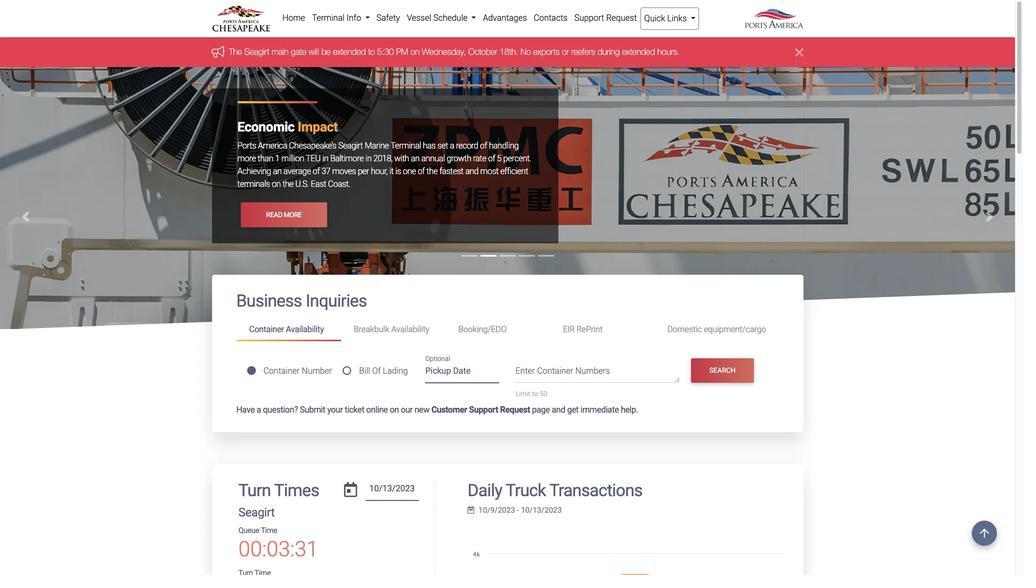 Task type: vqa. For each thing, say whether or not it's contained in the screenshot.
the topmost User 'image'
no



Task type: describe. For each thing, give the bounding box(es) containing it.
safety
[[377, 13, 400, 23]]

of
[[372, 366, 381, 376]]

support request link
[[571, 7, 641, 29]]

of right one
[[418, 167, 425, 177]]

business inquiries
[[237, 291, 367, 312]]

than
[[258, 154, 273, 164]]

rate
[[473, 154, 487, 164]]

have
[[237, 405, 255, 415]]

advantages
[[483, 13, 527, 23]]

5
[[497, 154, 502, 164]]

queue time 00:03:31
[[239, 527, 319, 563]]

u.s.
[[296, 179, 309, 190]]

economic
[[238, 120, 295, 135]]

vessel schedule
[[407, 13, 470, 23]]

to inside the seagirt main gate will be extended to 5:30 pm on wednesday, october 18th.  no exports or reefers during extended hours. alert
[[369, 47, 375, 57]]

chesapeake's
[[289, 141, 337, 151]]

equipment/cargo
[[704, 325, 767, 335]]

of up rate at the top left of page
[[480, 141, 487, 151]]

the seagirt main gate will be extended to 5:30 pm on wednesday, october 18th.  no exports or reefers during extended hours. alert
[[0, 38, 1016, 67]]

eir reprint link
[[550, 320, 655, 340]]

quick links link
[[641, 7, 700, 30]]

of left '37'
[[313, 167, 320, 177]]

18th.
[[500, 47, 519, 57]]

eir reprint
[[563, 325, 603, 335]]

the seagirt main gate will be extended to 5:30 pm on wednesday, october 18th.  no exports or reefers during extended hours. link
[[229, 47, 680, 57]]

east
[[311, 179, 326, 190]]

seagirt inside 'ports america chesapeake's seagirt marine terminal has set a record of handling more than 1 million teu in baltimore in 2018,                         with an annual growth rate of 5 percent. achieving an average of 37 moves per hour, it is one of the fastest and most efficient terminals on the u.s. east coast.'
[[339, 141, 363, 151]]

contacts
[[534, 13, 568, 23]]

availability for container availability
[[286, 325, 324, 335]]

on inside 'ports america chesapeake's seagirt marine terminal has set a record of handling more than 1 million teu in baltimore in 2018,                         with an annual growth rate of 5 percent. achieving an average of 37 moves per hour, it is one of the fastest and most efficient terminals on the u.s. east coast.'
[[272, 179, 281, 190]]

1 in from the left
[[323, 154, 329, 164]]

links
[[668, 13, 687, 23]]

hours.
[[658, 47, 680, 57]]

vessel
[[407, 13, 432, 23]]

1 extended from the left
[[333, 47, 366, 57]]

container availability
[[249, 325, 324, 335]]

annual
[[422, 154, 445, 164]]

turn
[[239, 481, 271, 501]]

record
[[456, 141, 479, 151]]

truck
[[506, 481, 546, 501]]

efficient
[[501, 167, 528, 177]]

terminal info link
[[309, 7, 373, 29]]

search
[[710, 367, 736, 375]]

0 horizontal spatial an
[[273, 167, 282, 177]]

during
[[598, 47, 620, 57]]

contacts link
[[531, 7, 571, 29]]

support request
[[575, 13, 637, 23]]

growth
[[447, 154, 472, 164]]

container availability link
[[237, 320, 341, 342]]

economic impact
[[238, 120, 338, 135]]

Enter Container Numbers text field
[[516, 365, 681, 384]]

none text field inside 00:03:31 main content
[[366, 481, 419, 502]]

seagirt inside 00:03:31 main content
[[239, 506, 275, 520]]

transactions
[[550, 481, 643, 501]]

hour,
[[371, 167, 388, 177]]

and inside 00:03:31 main content
[[552, 405, 566, 415]]

question?
[[263, 405, 298, 415]]

ticket
[[345, 405, 365, 415]]

october
[[469, 47, 498, 57]]

on inside alert
[[411, 47, 420, 57]]

new
[[415, 405, 430, 415]]

calendar week image
[[468, 507, 475, 515]]

inquiries
[[306, 291, 367, 312]]

per
[[358, 167, 369, 177]]

customer
[[432, 405, 467, 415]]

average
[[284, 167, 311, 177]]

more
[[284, 211, 302, 219]]

10/9/2023 - 10/13/2023
[[479, 507, 562, 516]]

1
[[275, 154, 280, 164]]

one
[[403, 167, 416, 177]]

marine
[[365, 141, 389, 151]]

to inside 00:03:31 main content
[[532, 391, 538, 399]]

calendar day image
[[344, 483, 357, 498]]

reprint
[[577, 325, 603, 335]]

turn times
[[239, 481, 319, 501]]

terminal inside terminal info link
[[312, 13, 345, 23]]

2 extended from the left
[[623, 47, 656, 57]]

with
[[395, 154, 409, 164]]

gate
[[291, 47, 307, 57]]

wednesday,
[[422, 47, 466, 57]]

exports
[[534, 47, 560, 57]]

is
[[396, 167, 401, 177]]

set
[[438, 141, 448, 151]]

handling
[[489, 141, 519, 151]]

time
[[261, 527, 277, 536]]

your
[[328, 405, 343, 415]]

daily
[[468, 481, 503, 501]]

or
[[562, 47, 569, 57]]

submit
[[300, 405, 326, 415]]

the
[[229, 47, 242, 57]]

1 horizontal spatial an
[[411, 154, 420, 164]]

teu
[[306, 154, 321, 164]]

ports
[[238, 141, 256, 151]]

bill of lading
[[359, 366, 408, 376]]

our
[[401, 405, 413, 415]]

number
[[302, 366, 332, 376]]

vessel schedule link
[[404, 7, 480, 29]]



Task type: locate. For each thing, give the bounding box(es) containing it.
00:03:31
[[239, 538, 319, 563]]

home link
[[279, 7, 309, 29]]

1 horizontal spatial on
[[390, 405, 399, 415]]

5:30
[[378, 47, 394, 57]]

and left get
[[552, 405, 566, 415]]

container down business
[[249, 325, 284, 335]]

2 availability from the left
[[391, 325, 430, 335]]

booking/edo
[[459, 325, 507, 335]]

-
[[517, 507, 519, 516]]

enter container numbers
[[516, 367, 610, 377]]

1 availability from the left
[[286, 325, 324, 335]]

container up the 50 at the right
[[538, 367, 574, 377]]

None text field
[[366, 481, 419, 502]]

get
[[568, 405, 579, 415]]

request down limit
[[500, 405, 531, 415]]

0 horizontal spatial extended
[[333, 47, 366, 57]]

2018,
[[374, 154, 393, 164]]

and inside 'ports america chesapeake's seagirt marine terminal has set a record of handling more than 1 million teu in baltimore in 2018,                         with an annual growth rate of 5 percent. achieving an average of 37 moves per hour, it is one of the fastest and most efficient terminals on the u.s. east coast.'
[[466, 167, 479, 177]]

0 horizontal spatial on
[[272, 179, 281, 190]]

help.
[[621, 405, 639, 415]]

terminal up with
[[391, 141, 421, 151]]

terminal
[[312, 13, 345, 23], [391, 141, 421, 151]]

page
[[532, 405, 550, 415]]

1 horizontal spatial to
[[532, 391, 538, 399]]

1 horizontal spatial availability
[[391, 325, 430, 335]]

search button
[[692, 359, 754, 383]]

go to top image
[[973, 522, 998, 547]]

1 horizontal spatial the
[[427, 167, 438, 177]]

0 horizontal spatial in
[[323, 154, 329, 164]]

0 vertical spatial terminal
[[312, 13, 345, 23]]

an
[[411, 154, 420, 164], [273, 167, 282, 177]]

1 vertical spatial an
[[273, 167, 282, 177]]

50
[[540, 391, 548, 399]]

main
[[272, 47, 289, 57]]

2 in from the left
[[366, 154, 372, 164]]

coast.
[[328, 179, 351, 190]]

limit to 50
[[516, 391, 548, 399]]

to left "5:30"
[[369, 47, 375, 57]]

will
[[309, 47, 319, 57]]

the down annual
[[427, 167, 438, 177]]

1 vertical spatial the
[[283, 179, 294, 190]]

read
[[266, 211, 283, 219]]

lading
[[383, 366, 408, 376]]

0 vertical spatial support
[[575, 13, 605, 23]]

terminal left info
[[312, 13, 345, 23]]

seagirt right the
[[245, 47, 270, 57]]

numbers
[[576, 367, 610, 377]]

of
[[480, 141, 487, 151], [489, 154, 496, 164], [313, 167, 320, 177], [418, 167, 425, 177]]

on right the "pm"
[[411, 47, 420, 57]]

domestic
[[668, 325, 702, 335]]

support up reefers
[[575, 13, 605, 23]]

container
[[249, 325, 284, 335], [264, 366, 300, 376], [538, 367, 574, 377]]

to left the 50 at the right
[[532, 391, 538, 399]]

a inside 'ports america chesapeake's seagirt marine terminal has set a record of handling more than 1 million teu in baltimore in 2018,                         with an annual growth rate of 5 percent. achieving an average of 37 moves per hour, it is one of the fastest and most efficient terminals on the u.s. east coast.'
[[450, 141, 454, 151]]

no
[[521, 47, 531, 57]]

an right with
[[411, 154, 420, 164]]

in right teu
[[323, 154, 329, 164]]

0 horizontal spatial availability
[[286, 325, 324, 335]]

on left our
[[390, 405, 399, 415]]

1 horizontal spatial and
[[552, 405, 566, 415]]

0 vertical spatial a
[[450, 141, 454, 151]]

domestic equipment/cargo
[[668, 325, 767, 335]]

availability
[[286, 325, 324, 335], [391, 325, 430, 335]]

percent.
[[504, 154, 532, 164]]

queue
[[239, 527, 259, 536]]

0 vertical spatial and
[[466, 167, 479, 177]]

37
[[322, 167, 331, 177]]

america
[[258, 141, 287, 151]]

in
[[323, 154, 329, 164], [366, 154, 372, 164]]

availability down the business inquiries
[[286, 325, 324, 335]]

0 vertical spatial to
[[369, 47, 375, 57]]

bullhorn image
[[212, 46, 229, 57]]

to
[[369, 47, 375, 57], [532, 391, 538, 399]]

the seagirt main gate will be extended to 5:30 pm on wednesday, october 18th.  no exports or reefers during extended hours.
[[229, 47, 680, 57]]

0 horizontal spatial terminal
[[312, 13, 345, 23]]

times
[[274, 481, 319, 501]]

extended right during at top
[[623, 47, 656, 57]]

a right have
[[257, 405, 261, 415]]

reefers
[[572, 47, 596, 57]]

in up per
[[366, 154, 372, 164]]

read more link
[[241, 203, 327, 228]]

pm
[[397, 47, 409, 57]]

container for container availability
[[249, 325, 284, 335]]

the
[[427, 167, 438, 177], [283, 179, 294, 190]]

support right customer
[[469, 405, 499, 415]]

0 vertical spatial request
[[607, 13, 637, 23]]

1 vertical spatial request
[[500, 405, 531, 415]]

2 vertical spatial seagirt
[[239, 506, 275, 520]]

home
[[283, 13, 305, 23]]

it
[[390, 167, 394, 177]]

0 horizontal spatial a
[[257, 405, 261, 415]]

1 vertical spatial terminal
[[391, 141, 421, 151]]

1 horizontal spatial request
[[607, 13, 637, 23]]

eir
[[563, 325, 575, 335]]

an down 1
[[273, 167, 282, 177]]

2 horizontal spatial on
[[411, 47, 420, 57]]

1 horizontal spatial in
[[366, 154, 372, 164]]

domestic equipment/cargo link
[[655, 320, 779, 340]]

0 horizontal spatial the
[[283, 179, 294, 190]]

the left u.s.
[[283, 179, 294, 190]]

1 vertical spatial to
[[532, 391, 538, 399]]

1 vertical spatial seagirt
[[339, 141, 363, 151]]

seagirt inside alert
[[245, 47, 270, 57]]

million
[[282, 154, 304, 164]]

0 vertical spatial seagirt
[[245, 47, 270, 57]]

request left quick
[[607, 13, 637, 23]]

1 vertical spatial and
[[552, 405, 566, 415]]

container for container number
[[264, 366, 300, 376]]

availability right 'breakbulk'
[[391, 325, 430, 335]]

a inside 00:03:31 main content
[[257, 405, 261, 415]]

more
[[238, 154, 256, 164]]

read more
[[266, 211, 302, 219]]

extended right be
[[333, 47, 366, 57]]

1 vertical spatial a
[[257, 405, 261, 415]]

achieving
[[238, 167, 271, 177]]

1 horizontal spatial support
[[575, 13, 605, 23]]

availability for breakbulk availability
[[391, 325, 430, 335]]

impact
[[298, 120, 338, 135]]

business
[[237, 291, 302, 312]]

1 horizontal spatial terminal
[[391, 141, 421, 151]]

baltimore
[[330, 154, 364, 164]]

0 vertical spatial the
[[427, 167, 438, 177]]

close image
[[796, 46, 804, 59]]

has
[[423, 141, 436, 151]]

safety link
[[373, 7, 404, 29]]

booking/edo link
[[446, 320, 550, 340]]

seagirt
[[245, 47, 270, 57], [339, 141, 363, 151], [239, 506, 275, 520]]

00:03:31 main content
[[204, 275, 812, 576]]

1 vertical spatial support
[[469, 405, 499, 415]]

customer support request link
[[432, 405, 531, 415]]

0 vertical spatial an
[[411, 154, 420, 164]]

0 vertical spatial on
[[411, 47, 420, 57]]

container inside 'container availability' link
[[249, 325, 284, 335]]

moves
[[333, 167, 356, 177]]

seagirt up queue
[[239, 506, 275, 520]]

0 horizontal spatial to
[[369, 47, 375, 57]]

a right set
[[450, 141, 454, 151]]

request inside 00:03:31 main content
[[500, 405, 531, 415]]

0 horizontal spatial support
[[469, 405, 499, 415]]

1 vertical spatial on
[[272, 179, 281, 190]]

terminal info
[[312, 13, 364, 23]]

info
[[347, 13, 361, 23]]

schedule
[[434, 13, 468, 23]]

1 horizontal spatial extended
[[623, 47, 656, 57]]

terminal inside 'ports america chesapeake's seagirt marine terminal has set a record of handling more than 1 million teu in baltimore in 2018,                         with an annual growth rate of 5 percent. achieving an average of 37 moves per hour, it is one of the fastest and most efficient terminals on the u.s. east coast.'
[[391, 141, 421, 151]]

economic engine image
[[0, 67, 1016, 506]]

and down rate at the top left of page
[[466, 167, 479, 177]]

on inside 00:03:31 main content
[[390, 405, 399, 415]]

0 horizontal spatial request
[[500, 405, 531, 415]]

of left 5
[[489, 154, 496, 164]]

container left number at the left bottom of page
[[264, 366, 300, 376]]

support inside 00:03:31 main content
[[469, 405, 499, 415]]

Optional text field
[[426, 363, 500, 384]]

most
[[481, 167, 499, 177]]

terminals
[[238, 179, 270, 190]]

2 vertical spatial on
[[390, 405, 399, 415]]

quick links
[[645, 13, 689, 23]]

0 horizontal spatial and
[[466, 167, 479, 177]]

on
[[411, 47, 420, 57], [272, 179, 281, 190], [390, 405, 399, 415]]

on right terminals on the top left of page
[[272, 179, 281, 190]]

seagirt up baltimore
[[339, 141, 363, 151]]

1 horizontal spatial a
[[450, 141, 454, 151]]

breakbulk availability
[[354, 325, 430, 335]]



